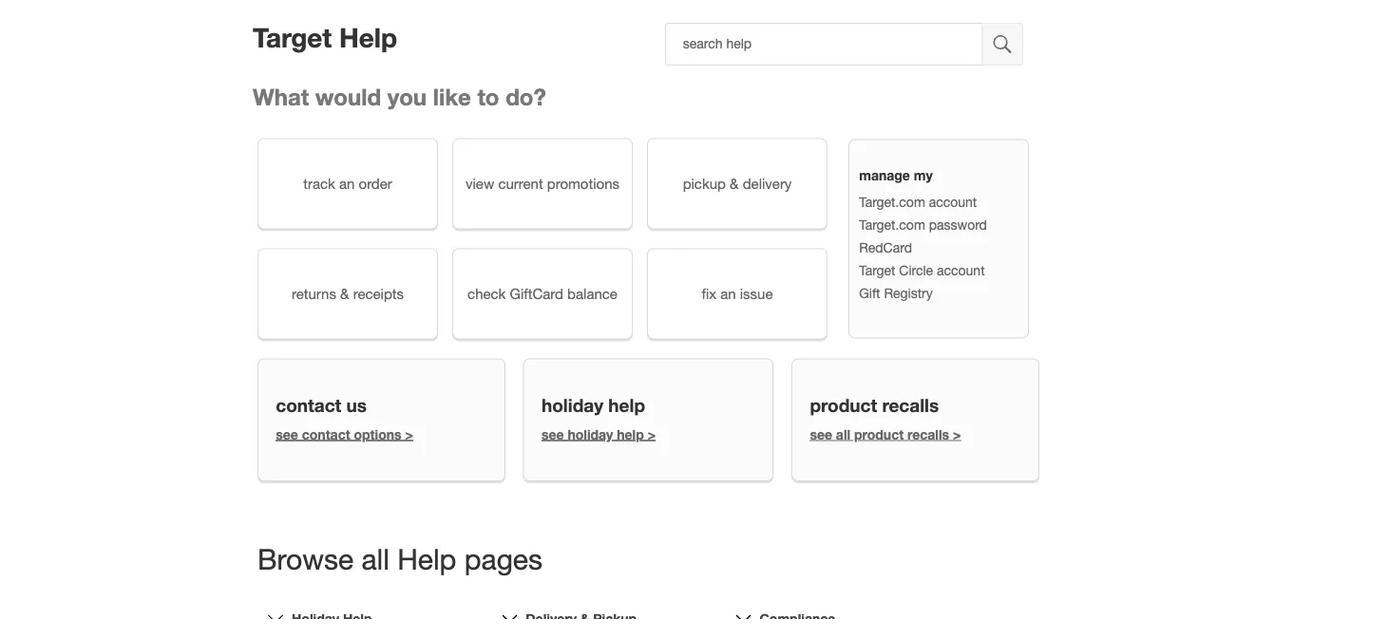 Task type: vqa. For each thing, say whether or not it's contained in the screenshot.
the multiple
no



Task type: locate. For each thing, give the bounding box(es) containing it.
0 horizontal spatial &
[[340, 285, 349, 302]]

holiday
[[542, 395, 603, 416], [568, 427, 613, 442]]

1 horizontal spatial see
[[542, 427, 564, 442]]

1 horizontal spatial >
[[648, 427, 656, 442]]

0 vertical spatial &
[[730, 175, 739, 192]]

like
[[433, 83, 471, 110]]

1 vertical spatial all
[[361, 542, 389, 576]]

0 horizontal spatial all
[[361, 542, 389, 576]]

help
[[339, 21, 397, 53], [397, 542, 456, 576]]

0 horizontal spatial target
[[253, 21, 332, 53]]

do?
[[506, 83, 546, 110]]

None image field
[[983, 23, 1023, 66]]

1 vertical spatial product
[[854, 427, 904, 442]]

see all product recalls >
[[810, 427, 961, 442]]

help down holiday help at the bottom left of page
[[617, 427, 644, 442]]

holiday down holiday help at the bottom left of page
[[568, 427, 613, 442]]

contact up see contact options > link at bottom left
[[276, 395, 341, 416]]

all for browse
[[361, 542, 389, 576]]

pickup
[[683, 175, 726, 192]]

& right pickup at top
[[730, 175, 739, 192]]

product down product recalls
[[854, 427, 904, 442]]

password
[[929, 217, 987, 233]]

1 target.com from the top
[[859, 194, 925, 210]]

contact down the contact us
[[302, 427, 350, 442]]

2 horizontal spatial >
[[953, 427, 961, 442]]

redcard link
[[859, 240, 912, 255]]

gift
[[859, 285, 880, 301]]

0 vertical spatial an
[[339, 175, 355, 192]]

1 horizontal spatial all
[[836, 427, 850, 442]]

target up "what"
[[253, 21, 332, 53]]

pages
[[464, 542, 542, 576]]

see holiday help > link
[[542, 427, 656, 442]]

order
[[359, 175, 392, 192]]

1 vertical spatial help
[[397, 542, 456, 576]]

1 horizontal spatial &
[[730, 175, 739, 192]]

product recalls
[[810, 395, 939, 416]]

see down the contact us
[[276, 427, 298, 442]]

1 > from the left
[[405, 427, 413, 442]]

giftcard
[[510, 285, 563, 302]]

view current promotions link
[[452, 138, 633, 229]]

gift registry link
[[859, 285, 933, 301]]

2 see from the left
[[542, 427, 564, 442]]

see for contact us
[[276, 427, 298, 442]]

returns & receipts link
[[257, 248, 438, 340]]

promotions
[[547, 175, 619, 192]]

see
[[276, 427, 298, 442], [542, 427, 564, 442], [810, 427, 832, 442]]

1 vertical spatial help
[[617, 427, 644, 442]]

&
[[730, 175, 739, 192], [340, 285, 349, 302]]

all right browse at the left
[[361, 542, 389, 576]]

target.com down manage my
[[859, 194, 925, 210]]

0 vertical spatial recalls
[[882, 395, 939, 416]]

all
[[836, 427, 850, 442], [361, 542, 389, 576]]

target inside target.com account target.com password redcard target circle account gift registry
[[859, 263, 895, 278]]

0 horizontal spatial >
[[405, 427, 413, 442]]

all down product recalls
[[836, 427, 850, 442]]

0 vertical spatial holiday
[[542, 395, 603, 416]]

contact
[[276, 395, 341, 416], [302, 427, 350, 442]]

product
[[810, 395, 877, 416], [854, 427, 904, 442]]

registry
[[884, 285, 933, 301]]

recalls down product recalls
[[907, 427, 949, 442]]

help left pages
[[397, 542, 456, 576]]

1 vertical spatial target.com
[[859, 217, 925, 233]]

& right returns
[[340, 285, 349, 302]]

1 horizontal spatial an
[[720, 285, 736, 302]]

target
[[253, 21, 332, 53], [859, 263, 895, 278]]

1 vertical spatial &
[[340, 285, 349, 302]]

see holiday help >
[[542, 427, 656, 442]]

an
[[339, 175, 355, 192], [720, 285, 736, 302]]

help up would
[[339, 21, 397, 53]]

> for help
[[648, 427, 656, 442]]

recalls up see all product recalls > link
[[882, 395, 939, 416]]

target.com
[[859, 194, 925, 210], [859, 217, 925, 233]]

0 vertical spatial all
[[836, 427, 850, 442]]

redcard
[[859, 240, 912, 255]]

& for returns
[[340, 285, 349, 302]]

target.com account target.com password redcard target circle account gift registry
[[859, 194, 987, 301]]

target.com up "redcard" link
[[859, 217, 925, 233]]

see contact options >
[[276, 427, 413, 442]]

an right track
[[339, 175, 355, 192]]

delivery
[[743, 175, 792, 192]]

0 vertical spatial help
[[608, 395, 645, 416]]

0 vertical spatial contact
[[276, 395, 341, 416]]

recalls
[[882, 395, 939, 416], [907, 427, 949, 442]]

holiday up "see holiday help >" link
[[542, 395, 603, 416]]

you
[[387, 83, 427, 110]]

0 horizontal spatial an
[[339, 175, 355, 192]]

1 see from the left
[[276, 427, 298, 442]]

help
[[608, 395, 645, 416], [617, 427, 644, 442]]

see down holiday help at the bottom left of page
[[542, 427, 564, 442]]

1 vertical spatial an
[[720, 285, 736, 302]]

check giftcard balance
[[468, 285, 617, 302]]

& for pickup
[[730, 175, 739, 192]]

>
[[405, 427, 413, 442], [648, 427, 656, 442], [953, 427, 961, 442]]

returns
[[292, 285, 336, 302]]

an for track
[[339, 175, 355, 192]]

1 horizontal spatial target
[[859, 263, 895, 278]]

> for us
[[405, 427, 413, 442]]

fix
[[702, 285, 716, 302]]

what
[[253, 83, 309, 110]]

0 vertical spatial account
[[929, 194, 977, 210]]

help up "see holiday help >" link
[[608, 395, 645, 416]]

target up gift
[[859, 263, 895, 278]]

account up password
[[929, 194, 977, 210]]

2 horizontal spatial see
[[810, 427, 832, 442]]

account
[[929, 194, 977, 210], [937, 263, 985, 278]]

an for fix
[[720, 285, 736, 302]]

product up see all product recalls > link
[[810, 395, 877, 416]]

see all product recalls > link
[[810, 427, 961, 442]]

holiday help
[[542, 395, 645, 416]]

account right circle
[[937, 263, 985, 278]]

2 > from the left
[[648, 427, 656, 442]]

an right fix at the top of the page
[[720, 285, 736, 302]]

1 vertical spatial target
[[859, 263, 895, 278]]

0 vertical spatial target.com
[[859, 194, 925, 210]]

fix an issue
[[702, 285, 773, 302]]

0 horizontal spatial see
[[276, 427, 298, 442]]

see down product recalls
[[810, 427, 832, 442]]

check giftcard balance link
[[452, 248, 633, 340]]



Task type: describe. For each thing, give the bounding box(es) containing it.
manage
[[859, 168, 910, 183]]

target.com password link
[[859, 217, 987, 233]]

current
[[498, 175, 543, 192]]

1 vertical spatial holiday
[[568, 427, 613, 442]]

all for see
[[836, 427, 850, 442]]

see contact options > link
[[276, 427, 413, 442]]

pickup & delivery link
[[647, 138, 828, 229]]

balance
[[567, 285, 617, 302]]

pickup & delivery
[[683, 175, 792, 192]]

issue
[[740, 285, 773, 302]]

0 vertical spatial help
[[339, 21, 397, 53]]

search help text field
[[665, 23, 983, 66]]

see for holiday help
[[542, 427, 564, 442]]

0 vertical spatial target
[[253, 21, 332, 53]]

1 vertical spatial recalls
[[907, 427, 949, 442]]

0 vertical spatial product
[[810, 395, 877, 416]]

target circle account link
[[859, 263, 985, 278]]

track an order link
[[257, 138, 438, 229]]

circle
[[899, 263, 933, 278]]

to
[[477, 83, 499, 110]]

1 vertical spatial contact
[[302, 427, 350, 442]]

browse all help pages
[[257, 542, 542, 576]]

contact us
[[276, 395, 367, 416]]

fix an issue link
[[647, 248, 828, 340]]

2 target.com from the top
[[859, 217, 925, 233]]

browse
[[257, 542, 354, 576]]

3 see from the left
[[810, 427, 832, 442]]

target.com account link
[[859, 194, 977, 210]]

what would you like to do?
[[253, 83, 546, 110]]

receipts
[[353, 285, 404, 302]]

target help
[[253, 21, 397, 53]]

my
[[914, 168, 933, 183]]

us
[[346, 395, 367, 416]]

would
[[315, 83, 381, 110]]

track
[[303, 175, 335, 192]]

view
[[466, 175, 494, 192]]

manage my
[[859, 168, 933, 183]]

view current promotions
[[466, 175, 619, 192]]

track an order
[[303, 175, 392, 192]]

returns & receipts
[[292, 285, 404, 302]]

1 vertical spatial account
[[937, 263, 985, 278]]

3 > from the left
[[953, 427, 961, 442]]

options
[[354, 427, 401, 442]]

check
[[468, 285, 506, 302]]



